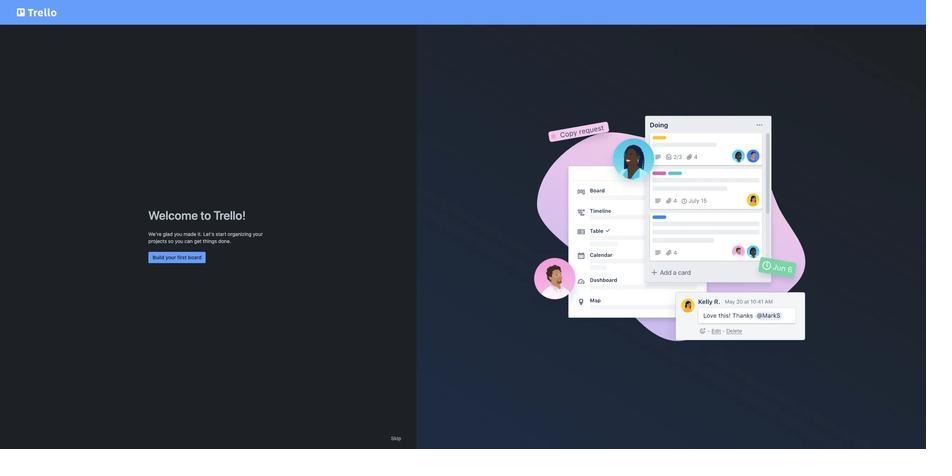 Task type: vqa. For each thing, say whether or not it's contained in the screenshot.
Build your first board button at the left bottom of the page
yes



Task type: locate. For each thing, give the bounding box(es) containing it.
let's
[[203, 231, 214, 237]]

your left first
[[166, 255, 176, 261]]

1 vertical spatial you
[[175, 238, 183, 244]]

1 vertical spatial your
[[166, 255, 176, 261]]

trello!
[[214, 208, 246, 222]]

you
[[174, 231, 182, 237], [175, 238, 183, 244]]

welcome
[[148, 208, 198, 222]]

get
[[194, 238, 202, 244]]

done.
[[218, 238, 231, 244]]

your inside we're glad you made it. let's start organizing your projects so you can get things done.
[[253, 231, 263, 237]]

things
[[203, 238, 217, 244]]

made
[[184, 231, 196, 237]]

first
[[177, 255, 187, 261]]

you right glad at the bottom
[[174, 231, 182, 237]]

welcome to trello!
[[148, 208, 246, 222]]

0 vertical spatial your
[[253, 231, 263, 237]]

you right so
[[175, 238, 183, 244]]

build your first board
[[153, 255, 202, 261]]

build your first board button
[[148, 252, 206, 263]]

1 horizontal spatial your
[[253, 231, 263, 237]]

welcome to trello! image
[[525, 108, 818, 367]]

0 horizontal spatial your
[[166, 255, 176, 261]]

your right organizing
[[253, 231, 263, 237]]

it.
[[198, 231, 202, 237]]

so
[[168, 238, 174, 244]]

your
[[253, 231, 263, 237], [166, 255, 176, 261]]



Task type: describe. For each thing, give the bounding box(es) containing it.
can
[[184, 238, 193, 244]]

glad
[[163, 231, 173, 237]]

organizing
[[228, 231, 251, 237]]

start
[[216, 231, 226, 237]]

build
[[153, 255, 164, 261]]

skip
[[391, 436, 401, 442]]

your inside button
[[166, 255, 176, 261]]

skip button
[[391, 436, 401, 443]]

trello image
[[16, 4, 58, 20]]

board
[[188, 255, 202, 261]]

0 vertical spatial you
[[174, 231, 182, 237]]

we're glad you made it. let's start organizing your projects so you can get things done.
[[148, 231, 263, 244]]

projects
[[148, 238, 167, 244]]

we're
[[148, 231, 162, 237]]

to
[[200, 208, 211, 222]]



